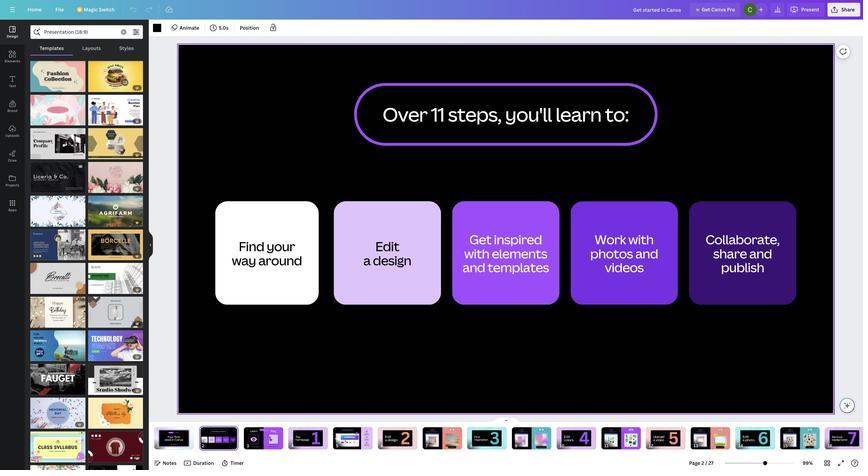 Task type: locate. For each thing, give the bounding box(es) containing it.
way
[[232, 252, 256, 269]]

of for white maroon simple elegant automotive company profile presentation 16:9 'group'
[[37, 388, 41, 393]]

of for blue yellow good idea presentation (16:9) group
[[37, 253, 41, 259]]

of up 'colorful aesthetic magazine photography portfolio presentation 16:9' group
[[94, 220, 98, 225]]

brand
[[7, 108, 17, 113]]

1 right the text
[[34, 85, 36, 90]]

5.0s
[[219, 24, 229, 31]]

1 for monochrome minimalist elegant magazine photography portfolio presentation 16:9 group
[[92, 388, 94, 393]]

blue purple gradient professional company presentation 16:9 group
[[88, 326, 143, 361]]

1 horizontal spatial with
[[629, 231, 654, 248]]

15 up 'colorful aesthetic magazine photography portfolio presentation 16:9' group
[[99, 220, 103, 225]]

animate button
[[169, 22, 202, 33]]

12 up green simple architecture presentation (16:9) group
[[99, 253, 103, 259]]

2
[[702, 460, 704, 466]]

of up warm brown aesthetic fashion brand marketing presentation 16 : 9 group
[[37, 253, 41, 259]]

videos
[[605, 259, 644, 276]]

1 of 15 inside blue purple gradient professional company presentation 16:9 group
[[92, 354, 103, 360]]

1 for pink blue pastel playful fashion collection presentation 16:9 group on the top left of the page
[[34, 85, 36, 90]]

12 up warm brown aesthetic fashion brand marketing presentation 16 : 9 group
[[41, 253, 46, 259]]

1 for warm brown aesthetic fashion brand marketing presentation 16 : 9 group
[[34, 287, 36, 292]]

of inside blue yellow good idea presentation (16:9) group
[[37, 253, 41, 259]]

12 up orange daisy mother's day (presentation (16:9)) group
[[99, 388, 103, 393]]

page 2 / 27
[[689, 460, 714, 466]]

of inside warm brown aesthetic fashion brand marketing presentation 16 : 9 group
[[37, 287, 41, 292]]

colorful aesthetic magazine photography portfolio presentation 16:9 group
[[88, 225, 143, 260]]

and
[[636, 245, 658, 262], [750, 245, 772, 262], [463, 259, 485, 276]]

1 of 12 up happy birthday (presentation (16:9)) group
[[34, 287, 46, 292]]

and inside collaborate, share and publish
[[750, 245, 772, 262]]

of inside group
[[37, 186, 41, 191]]

get canva pro button
[[690, 3, 741, 17]]

1 up orange daisy mother's day (presentation (16:9)) group
[[92, 388, 94, 393]]

1 of 12 for blue yellow good idea presentation (16:9) group
[[34, 253, 46, 259]]

1 for white maroon simple elegant automotive company profile presentation 16:9 'group'
[[34, 388, 36, 393]]

15 inside green yellow modern farming presentation 16:9 group
[[99, 220, 103, 225]]

1 of 12 inside blue minimalist creative business plan presentation (16:9) group
[[92, 119, 103, 124]]

of up grey minimalist new arrival (presentation (16:9)) group
[[94, 287, 98, 292]]

0 vertical spatial get
[[702, 6, 710, 13]]

1 of 12 inside blue yellow good idea presentation (16:9) group
[[34, 253, 46, 259]]

1 of 12 inside pastel blue yellow purple playful class syllabus presentation 16:9 'group'
[[34, 455, 46, 461]]

12
[[99, 119, 103, 124], [41, 152, 46, 158], [41, 186, 46, 191], [41, 253, 46, 259], [99, 253, 103, 259], [41, 287, 46, 292], [99, 287, 103, 292], [41, 388, 46, 393], [99, 388, 103, 393], [41, 455, 46, 461]]

of for pastel blue yellow purple playful class syllabus presentation 16:9 'group'
[[37, 455, 41, 461]]

Page title text field
[[207, 443, 210, 449]]

99% button
[[797, 458, 819, 469]]

1 of 12 up happy mother's day presentation (16:9)) group
[[34, 455, 46, 461]]

1 of 12 up happy mother's day  (presentation (16:9)) group
[[34, 186, 46, 191]]

blue minimalist creative business plan presentation (16:9) group
[[88, 91, 143, 126]]

get inside button
[[702, 6, 710, 13]]

pastel blue yellow purple playful class syllabus presentation 16:9 group
[[30, 427, 85, 462]]

1 of 15 for blue purple gradient professional company presentation 16:9 group
[[92, 354, 103, 360]]

of inside monochrome minimalist elegant magazine photography portfolio presentation 16:9 group
[[94, 388, 98, 393]]

text button
[[0, 69, 25, 94]]

15
[[41, 85, 46, 90], [99, 220, 103, 225], [99, 354, 103, 360]]

of right draw "button"
[[37, 152, 41, 158]]

12 up 'yellow minimalist furniture collection presentation (16:9)' group
[[99, 119, 103, 124]]

99%
[[803, 460, 813, 466]]

and inside work with photos and videos
[[636, 245, 658, 262]]

of up orange daisy mother's day (presentation (16:9)) group
[[94, 388, 98, 393]]

1 of 12 inside warm brown aesthetic fashion brand marketing presentation 16 : 9 group
[[34, 287, 46, 292]]

1 up green simple architecture presentation (16:9) group
[[92, 253, 94, 259]]

1 of 15 up monochrome minimalist elegant magazine photography portfolio presentation 16:9 group
[[92, 354, 103, 360]]

1 of 12
[[92, 119, 103, 124], [34, 152, 46, 158], [34, 186, 46, 191], [34, 253, 46, 259], [92, 253, 103, 259], [34, 287, 46, 292], [92, 287, 103, 292], [34, 388, 46, 393], [92, 388, 103, 393], [34, 455, 46, 461]]

and for collaborate,
[[750, 245, 772, 262]]

orange daisy mother's day (presentation (16:9)) image
[[88, 398, 143, 429]]

elements
[[492, 245, 547, 262]]

15 up happy mother's day presentation (16:9)) group
[[41, 85, 46, 90]]

of up green simple architecture presentation (16:9) group
[[94, 253, 98, 259]]

1 of 12 up 'yellow minimalist furniture collection presentation (16:9)' group
[[92, 119, 103, 124]]

grey minimalist new arrival (presentation (16:9)) group
[[88, 293, 143, 328]]

orange daisy mother's day (presentation (16:9)) group
[[88, 394, 143, 429]]

1 inside group
[[34, 253, 36, 259]]

12 up happy mother's day presentation (16:9)) group
[[41, 455, 46, 461]]

blue minimalist memorial day presentation (16:9) group
[[30, 394, 85, 429]]

1 vertical spatial 15
[[99, 220, 103, 225]]

1 of 15 inside pink blue pastel playful fashion collection presentation 16:9 group
[[34, 85, 46, 90]]

12 for monochrome minimalist elegant magazine photography portfolio presentation 16:9 group
[[99, 388, 103, 393]]

1 vertical spatial get
[[470, 231, 492, 248]]

uploads button
[[0, 119, 25, 144]]

of up "blue minimalist memorial day presentation (16:9)" group
[[37, 388, 41, 393]]

1 of 15 up happy mother's day presentation (16:9)) group
[[34, 85, 46, 90]]

Use 5+ words to describe... search field
[[44, 26, 117, 39]]

12 inside warm brown aesthetic fashion brand marketing presentation 16 : 9 group
[[41, 287, 46, 292]]

of up happy birthday (presentation (16:9)) group
[[37, 287, 41, 292]]

0 vertical spatial 1 of 15
[[34, 85, 46, 90]]

1 right projects
[[34, 186, 36, 191]]

design
[[373, 252, 411, 269]]

1
[[34, 85, 36, 90], [92, 119, 94, 124], [34, 152, 36, 158], [34, 186, 36, 191], [92, 220, 94, 225], [34, 253, 36, 259], [92, 253, 94, 259], [34, 287, 36, 292], [92, 287, 94, 292], [92, 354, 94, 360], [34, 388, 36, 393], [92, 388, 94, 393], [34, 455, 36, 461]]

projects button
[[0, 169, 25, 193]]

12 up "blue minimalist memorial day presentation (16:9)" group
[[41, 388, 46, 393]]

1 up 'colorful aesthetic magazine photography portfolio presentation 16:9' group
[[92, 220, 94, 225]]

1 of 12 for 'colorful aesthetic magazine photography portfolio presentation 16:9' group
[[92, 253, 103, 259]]

12 inside pastel blue yellow purple playful class syllabus presentation 16:9 'group'
[[41, 455, 46, 461]]

1 of 15 inside green yellow modern farming presentation 16:9 group
[[92, 220, 103, 225]]

1 right draw "button"
[[34, 152, 36, 158]]

12 up happy birthday (presentation (16:9)) group
[[41, 287, 46, 292]]

1 of 12 right draw "button"
[[34, 152, 46, 158]]

15 up monochrome minimalist elegant magazine photography portfolio presentation 16:9 group
[[99, 354, 103, 360]]

1 of 12 up grey minimalist new arrival (presentation (16:9)) group
[[92, 287, 103, 292]]

12 up monochrome elegant professional company profile presentation 16:9 group
[[41, 152, 46, 158]]

with
[[629, 231, 654, 248], [464, 245, 490, 262]]

position
[[240, 24, 259, 31]]

of inside 'group'
[[37, 388, 41, 393]]

1 horizontal spatial get
[[702, 6, 710, 13]]

get
[[702, 6, 710, 13], [470, 231, 492, 248]]

1 up warm brown aesthetic fashion brand marketing presentation 16 : 9 group
[[34, 253, 36, 259]]

of
[[37, 85, 41, 90], [94, 119, 98, 124], [37, 152, 41, 158], [37, 186, 41, 191], [94, 220, 98, 225], [37, 253, 41, 259], [94, 253, 98, 259], [37, 287, 41, 292], [94, 287, 98, 292], [94, 354, 98, 360], [37, 388, 41, 393], [94, 388, 98, 393], [37, 455, 41, 461]]

elements
[[5, 59, 20, 63]]

1 up grey minimalist new arrival (presentation (16:9)) group
[[92, 287, 94, 292]]

15 inside blue purple gradient professional company presentation 16:9 group
[[99, 354, 103, 360]]

of right the text
[[37, 85, 41, 90]]

yellow minimalist furniture collection presentation (16:9) group
[[88, 124, 143, 159]]

1 of 12 inside monochrome elegant professional company profile presentation 16:9 group
[[34, 186, 46, 191]]

12 up happy mother's day  (presentation (16:9)) group
[[41, 186, 46, 191]]

12 inside blue yellow good idea presentation (16:9) group
[[41, 253, 46, 259]]

1 of 12 inside monochrome minimalist elegant magazine photography portfolio presentation 16:9 group
[[92, 388, 103, 393]]

12 for blue yellow good idea presentation (16:9) group
[[41, 253, 46, 259]]

of inside pink blue pastel playful fashion collection presentation 16:9 group
[[37, 85, 41, 90]]

12 up grey minimalist new arrival (presentation (16:9)) group
[[99, 287, 103, 292]]

get for get inspired
[[470, 231, 492, 248]]

1 of 12 inside white maroon simple elegant automotive company profile presentation 16:9 'group'
[[34, 388, 46, 393]]

1 up happy birthday (presentation (16:9)) group
[[34, 287, 36, 292]]

1 for blue minimalist creative business plan presentation (16:9) group
[[92, 119, 94, 124]]

1 of 15 up 'colorful aesthetic magazine photography portfolio presentation 16:9' group
[[92, 220, 103, 225]]

of right projects
[[37, 186, 41, 191]]

happy birthday (presentation (16:9)) group
[[30, 293, 85, 328]]

15 inside pink blue pastel playful fashion collection presentation 16:9 group
[[41, 85, 46, 90]]

pro
[[727, 6, 735, 13]]

1 of 12 inside monochrome professional fashion company profile presentation 16:9 group
[[34, 152, 46, 158]]

duration button
[[182, 458, 217, 469]]

1 up 'yellow minimalist furniture collection presentation (16:9)' group
[[92, 119, 94, 124]]

0 horizontal spatial get
[[470, 231, 492, 248]]

timer
[[230, 460, 244, 466]]

1 of 12 for monochrome minimalist elegant magazine photography portfolio presentation 16:9 group
[[92, 388, 103, 393]]

with elements and templates
[[463, 245, 549, 276]]

12 inside 'colorful aesthetic magazine photography portfolio presentation 16:9' group
[[99, 253, 103, 259]]

brand button
[[0, 94, 25, 119]]

share button
[[828, 3, 861, 17]]

12 inside monochrome professional fashion company profile presentation 16:9 group
[[41, 152, 46, 158]]

1 of 12 for monochrome professional fashion company profile presentation 16:9 group
[[34, 152, 46, 158]]

12 for pastel blue yellow purple playful class syllabus presentation 16:9 'group'
[[41, 455, 46, 461]]

1 vertical spatial 1 of 15
[[92, 220, 103, 225]]

a
[[363, 252, 371, 269]]

of inside blue minimalist creative business plan presentation (16:9) group
[[94, 119, 98, 124]]

0 horizontal spatial with
[[464, 245, 490, 262]]

monochrome elegant professional company profile presentation 16:9 group
[[30, 158, 85, 193]]

collaborate,
[[706, 231, 780, 248]]

page 2 image
[[199, 427, 238, 449]]

page
[[689, 460, 701, 466]]

blue gradient travel (presentation (16:9)) group
[[30, 326, 85, 361]]

12 for monochrome professional fashion company profile presentation 16:9 group
[[41, 152, 46, 158]]

canva
[[712, 6, 726, 13]]

and for with
[[463, 259, 485, 276]]

timer button
[[219, 458, 247, 469]]

happy mother's day presentation (16:9)) image
[[30, 465, 85, 470]]

of inside green yellow modern farming presentation 16:9 group
[[94, 220, 98, 225]]

0 horizontal spatial and
[[463, 259, 485, 276]]

green yellow modern farming presentation 16:9 group
[[88, 192, 143, 227]]

of inside pastel blue yellow purple playful class syllabus presentation 16:9 'group'
[[37, 455, 41, 461]]

1 of 12 up warm brown aesthetic fashion brand marketing presentation 16 : 9 group
[[34, 253, 46, 259]]

of for 'colorful aesthetic magazine photography portfolio presentation 16:9' group
[[94, 253, 98, 259]]

1 horizontal spatial and
[[636, 245, 658, 262]]

27
[[709, 460, 714, 466]]

of for blue purple gradient professional company presentation 16:9 group
[[94, 354, 98, 360]]

present
[[801, 6, 820, 13]]

around
[[259, 252, 302, 269]]

1 up happy mother's day presentation (16:9)) group
[[34, 455, 36, 461]]

get inspired
[[470, 231, 542, 248]]

12 for blue minimalist creative business plan presentation (16:9) group
[[99, 119, 103, 124]]

1 of 12 up green simple architecture presentation (16:9) group
[[92, 253, 103, 259]]

1 of 15
[[34, 85, 46, 90], [92, 220, 103, 225], [92, 354, 103, 360]]

12 inside white maroon simple elegant automotive company profile presentation 16:9 'group'
[[41, 388, 46, 393]]

2 vertical spatial 15
[[99, 354, 103, 360]]

main menu bar
[[0, 0, 863, 20]]

red minimalist new variant (presentation (16:9)) image
[[88, 431, 143, 462]]

of up happy mother's day presentation (16:9)) group
[[37, 455, 41, 461]]

styles button
[[110, 42, 143, 55]]

page 2 / 27 button
[[687, 458, 717, 469]]

12 inside green simple architecture presentation (16:9) group
[[99, 287, 103, 292]]

1 up monochrome minimalist elegant magazine photography portfolio presentation 16:9 group
[[92, 354, 94, 360]]

design
[[7, 34, 18, 39]]

layouts
[[82, 45, 101, 51]]

1 of 12 up "blue minimalist memorial day presentation (16:9)" group
[[34, 388, 46, 393]]

of inside green simple architecture presentation (16:9) group
[[94, 287, 98, 292]]

1 of 12 inside 'colorful aesthetic magazine photography portfolio presentation 16:9' group
[[92, 253, 103, 259]]

and inside with elements and templates
[[463, 259, 485, 276]]

1 up "blue minimalist memorial day presentation (16:9)" group
[[34, 388, 36, 393]]

1 of 12 inside green simple architecture presentation (16:9) group
[[92, 287, 103, 292]]

text
[[9, 83, 16, 88]]

happy mother's day  (presentation (16:9)) group
[[30, 192, 85, 227]]

2 vertical spatial 1 of 15
[[92, 354, 103, 360]]

1 of 12 up orange daisy mother's day (presentation (16:9)) group
[[92, 388, 103, 393]]

of inside 'colorful aesthetic magazine photography portfolio presentation 16:9' group
[[94, 253, 98, 259]]

/
[[706, 460, 708, 466]]

magic
[[84, 6, 98, 13]]

blue minimalist memorial day presentation (16:9) image
[[30, 398, 85, 429]]

of up 'yellow minimalist furniture collection presentation (16:9)' group
[[94, 119, 98, 124]]

12 inside blue minimalist creative business plan presentation (16:9) group
[[99, 119, 103, 124]]

12 inside monochrome minimalist elegant magazine photography portfolio presentation 16:9 group
[[99, 388, 103, 393]]

12 inside monochrome elegant professional company profile presentation 16:9 group
[[41, 186, 46, 191]]

of up monochrome minimalist elegant magazine photography portfolio presentation 16:9 group
[[94, 354, 98, 360]]

magic switch button
[[72, 3, 120, 17]]

0 vertical spatial 15
[[41, 85, 46, 90]]

of for pink blue pastel playful fashion collection presentation 16:9 group on the top left of the page
[[37, 85, 41, 90]]

2 horizontal spatial and
[[750, 245, 772, 262]]



Task type: vqa. For each thing, say whether or not it's contained in the screenshot.
elements
yes



Task type: describe. For each thing, give the bounding box(es) containing it.
file button
[[50, 3, 69, 17]]

present button
[[788, 3, 825, 17]]

hide image
[[149, 228, 153, 261]]

projects
[[6, 183, 19, 187]]

yellow modern burger (presentation (16:9)) image
[[88, 61, 143, 92]]

hide pages image
[[490, 417, 523, 423]]

1 for blue yellow good idea presentation (16:9) group
[[34, 253, 36, 259]]

blue yellow good idea presentation (16:9) group
[[30, 225, 85, 260]]

1 of 12 for white maroon simple elegant automotive company profile presentation 16:9 'group'
[[34, 388, 46, 393]]

1 for monochrome elegant professional company profile presentation 16:9 group
[[34, 186, 36, 191]]

of for green yellow modern farming presentation 16:9 group
[[94, 220, 98, 225]]

get for get canva pro
[[702, 6, 710, 13]]

of for monochrome professional fashion company profile presentation 16:9 group
[[37, 152, 41, 158]]

of for warm brown aesthetic fashion brand marketing presentation 16 : 9 group
[[37, 287, 41, 292]]

1 for green yellow modern farming presentation 16:9 group
[[92, 220, 94, 225]]

canva assistant image
[[843, 402, 852, 410]]

1 of 12 for blue minimalist creative business plan presentation (16:9) group
[[92, 119, 103, 124]]

draw
[[8, 158, 17, 163]]

inspired
[[494, 231, 542, 248]]

animate
[[180, 24, 199, 31]]

warm brown aesthetic fashion brand marketing presentation 16 : 9 group
[[30, 259, 85, 294]]

home
[[28, 6, 42, 13]]

position button
[[237, 22, 262, 33]]

12 for green simple architecture presentation (16:9) group
[[99, 287, 103, 292]]

templates
[[40, 45, 64, 51]]

happy mother's day presentation (16:9)) group
[[30, 461, 85, 470]]

monochrome simple professional magazine photography portfolio presentation 16:9 group
[[88, 461, 143, 470]]

12 for white maroon simple elegant automotive company profile presentation 16:9 'group'
[[41, 388, 46, 393]]

elements button
[[0, 44, 25, 69]]

12 for warm brown aesthetic fashion brand marketing presentation 16 : 9 group
[[41, 287, 46, 292]]

yellow modern burger (presentation (16:9)) group
[[88, 57, 143, 92]]

happy birthday (presentation (16:9)) image
[[30, 297, 85, 328]]

15 for blue purple gradient professional company presentation 16:9 group
[[99, 354, 103, 360]]

happy mother's day presentation (16:9)) group
[[88, 158, 143, 193]]

design button
[[0, 20, 25, 44]]

file
[[55, 6, 64, 13]]

of for monochrome elegant professional company profile presentation 16:9 group
[[37, 186, 41, 191]]

notes button
[[152, 458, 179, 469]]

1 of 15 for pink blue pastel playful fashion collection presentation 16:9 group on the top left of the page
[[34, 85, 46, 90]]

happy mother's day presentation (16:9)) group
[[30, 91, 85, 126]]

12 for 'colorful aesthetic magazine photography portfolio presentation 16:9' group
[[99, 253, 103, 259]]

grey minimalist new arrival (presentation (16:9)) image
[[88, 297, 143, 328]]

apps button
[[0, 193, 25, 218]]

home link
[[22, 3, 47, 17]]

of for green simple architecture presentation (16:9) group
[[94, 287, 98, 292]]

15 for green yellow modern farming presentation 16:9 group
[[99, 220, 103, 225]]

share
[[842, 6, 855, 13]]

1 of 15 for green yellow modern farming presentation 16:9 group
[[92, 220, 103, 225]]

notes
[[163, 460, 177, 466]]

Design title text field
[[628, 3, 687, 17]]

#000000 image
[[153, 24, 161, 32]]

edit
[[376, 238, 399, 255]]

1 for 'colorful aesthetic magazine photography portfolio presentation 16:9' group
[[92, 253, 94, 259]]

1 for green simple architecture presentation (16:9) group
[[92, 287, 94, 292]]

uploads
[[5, 133, 19, 138]]

white maroon simple elegant automotive company profile presentation 16:9 group
[[30, 360, 85, 395]]

1 for pastel blue yellow purple playful class syllabus presentation 16:9 'group'
[[34, 455, 36, 461]]

duration
[[193, 460, 214, 466]]

of for blue minimalist creative business plan presentation (16:9) group
[[94, 119, 98, 124]]

happy mother's day presentation (16:9)) image
[[30, 95, 85, 126]]

1 for blue purple gradient professional company presentation 16:9 group
[[92, 354, 94, 360]]

yellow minimalist furniture collection presentation (16:9) image
[[88, 128, 143, 159]]

happy mother's day  (presentation (16:9)) image
[[30, 196, 85, 227]]

1 of 12 for monochrome elegant professional company profile presentation 16:9 group
[[34, 186, 46, 191]]

1 of 12 for pastel blue yellow purple playful class syllabus presentation 16:9 'group'
[[34, 455, 46, 461]]

12 for monochrome elegant professional company profile presentation 16:9 group
[[41, 186, 46, 191]]

photos
[[590, 245, 633, 262]]

side panel tab list
[[0, 20, 25, 218]]

of for monochrome minimalist elegant magazine photography portfolio presentation 16:9 group
[[94, 388, 98, 393]]

red minimalist new variant (presentation (16:9)) group
[[88, 427, 143, 462]]

your
[[267, 238, 295, 255]]

magic switch
[[84, 6, 115, 13]]

1 of 12 for green simple architecture presentation (16:9) group
[[92, 287, 103, 292]]

edit a design
[[363, 238, 411, 269]]

monochrome professional fashion company profile presentation 16:9 group
[[30, 124, 85, 159]]

with inside with elements and templates
[[464, 245, 490, 262]]

blue gradient travel (presentation (16:9)) image
[[30, 330, 85, 361]]

work
[[595, 231, 626, 248]]

draw button
[[0, 144, 25, 169]]

find
[[239, 238, 264, 255]]

share
[[713, 245, 747, 262]]

find your way around
[[232, 238, 302, 269]]

switch
[[99, 6, 115, 13]]

layouts button
[[73, 42, 110, 55]]

templates
[[488, 259, 549, 276]]

happy mother's day presentation (16:9)) image
[[88, 162, 143, 193]]

green simple architecture presentation (16:9) group
[[88, 259, 143, 294]]

publish
[[721, 259, 764, 276]]

work with photos and videos
[[590, 231, 658, 276]]

1 for monochrome professional fashion company profile presentation 16:9 group
[[34, 152, 36, 158]]

apps
[[8, 207, 17, 212]]

pink blue pastel playful fashion collection presentation 16:9 group
[[30, 57, 85, 92]]

get canva pro
[[702, 6, 735, 13]]

monochrome minimalist elegant magazine photography portfolio presentation 16:9 group
[[88, 360, 143, 395]]

collaborate, share and publish
[[706, 231, 780, 276]]

15 for pink blue pastel playful fashion collection presentation 16:9 group on the top left of the page
[[41, 85, 46, 90]]

templates button
[[30, 42, 73, 55]]

styles
[[119, 45, 134, 51]]

5.0s button
[[208, 22, 231, 33]]

1 of 12 for warm brown aesthetic fashion brand marketing presentation 16 : 9 group
[[34, 287, 46, 292]]

with inside work with photos and videos
[[629, 231, 654, 248]]



